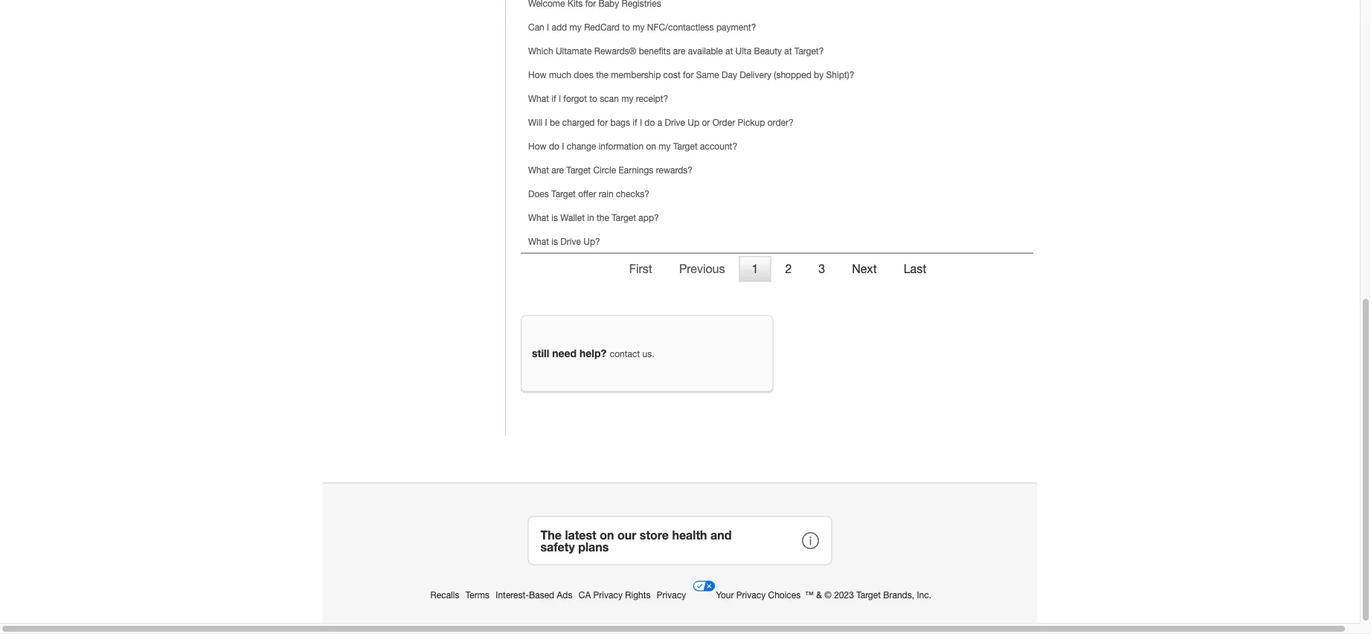 Task type: locate. For each thing, give the bounding box(es) containing it.
privacy
[[594, 590, 623, 600], [657, 590, 686, 600], [737, 590, 766, 600]]

how much does the membership cost for same day delivery (shopped by shipt)? link
[[528, 70, 855, 80]]

my down will i be charged for bags if i do a drive up or order pickup order? link
[[659, 141, 671, 152]]

previous
[[679, 262, 725, 276]]

1 horizontal spatial at
[[785, 46, 792, 56]]

store
[[640, 528, 669, 542]]

is left up?
[[552, 236, 558, 247]]

the right in
[[597, 213, 609, 223]]

my up benefits
[[633, 22, 645, 32]]

1 horizontal spatial to
[[622, 22, 630, 32]]

what are target circle earnings rewards? link
[[528, 165, 693, 175]]

last link
[[891, 256, 939, 282]]

2 how from the top
[[528, 141, 547, 152]]

account?
[[700, 141, 738, 152]]

the right the does
[[596, 70, 609, 80]]

do left a
[[645, 117, 655, 128]]

what is drive up? link
[[528, 236, 600, 247]]

0 vertical spatial how
[[528, 70, 547, 80]]

delivery
[[740, 70, 772, 80]]

i
[[547, 22, 549, 32], [559, 93, 561, 104], [545, 117, 547, 128], [640, 117, 642, 128], [562, 141, 564, 152]]

rewards®
[[594, 46, 637, 56]]

1 horizontal spatial if
[[633, 117, 638, 128]]

1 horizontal spatial privacy
[[657, 590, 686, 600]]

membership
[[611, 70, 661, 80]]

pickup
[[738, 117, 765, 128]]

do
[[645, 117, 655, 128], [549, 141, 560, 152]]

interest-
[[496, 590, 529, 600]]

to right "redcard"
[[622, 22, 630, 32]]

how for how much does the membership cost for same day delivery (shopped by shipt)?
[[528, 70, 547, 80]]

2 horizontal spatial privacy
[[737, 590, 766, 600]]

(shopped
[[774, 70, 812, 80]]

i left add
[[547, 22, 549, 32]]

are down nfc/contactless
[[673, 46, 686, 56]]

still
[[532, 347, 549, 360]]

i left 'be'
[[545, 117, 547, 128]]

0 horizontal spatial at
[[726, 46, 733, 56]]

1 vertical spatial how
[[528, 141, 547, 152]]

is left wallet
[[552, 213, 558, 223]]

to
[[622, 22, 630, 32], [590, 93, 598, 104]]

for right cost
[[683, 70, 694, 80]]

4 what from the top
[[528, 236, 549, 247]]

™
[[805, 590, 814, 600]]

1 vertical spatial are
[[552, 165, 564, 175]]

latest
[[565, 528, 597, 542]]

target?
[[795, 46, 824, 56]]

how
[[528, 70, 547, 80], [528, 141, 547, 152]]

privacy right your
[[737, 590, 766, 600]]

1 horizontal spatial on
[[646, 141, 656, 152]]

1 horizontal spatial are
[[673, 46, 686, 56]]

much
[[549, 70, 572, 80]]

or
[[702, 117, 710, 128]]

my for to
[[622, 93, 634, 104]]

1 horizontal spatial drive
[[665, 117, 685, 128]]

what is drive up?
[[528, 236, 600, 247]]

on down will i be charged for bags if i do a drive up or order pickup order?
[[646, 141, 656, 152]]

at left the 'ulta' on the top right of page
[[726, 46, 733, 56]]

a
[[658, 117, 662, 128]]

for
[[683, 70, 694, 80], [597, 117, 608, 128]]

how left much
[[528, 70, 547, 80]]

recalls
[[431, 590, 460, 600]]

1
[[752, 262, 759, 276]]

circle
[[594, 165, 616, 175]]

privacy link
[[657, 590, 689, 600]]

offer
[[578, 189, 597, 199]]

0 vertical spatial do
[[645, 117, 655, 128]]

are up does target offer rain checks?
[[552, 165, 564, 175]]

plans
[[578, 540, 609, 554]]

0 horizontal spatial on
[[600, 528, 614, 542]]

1 vertical spatial is
[[552, 236, 558, 247]]

wallet
[[561, 213, 585, 223]]

are
[[673, 46, 686, 56], [552, 165, 564, 175]]

the latest on our store health and safety plans
[[541, 528, 732, 554]]

interest-based ads link
[[496, 590, 575, 600]]

3 what from the top
[[528, 213, 549, 223]]

order
[[713, 117, 735, 128]]

1 link
[[739, 256, 771, 282]]

if right 'bags'
[[633, 117, 638, 128]]

what
[[528, 93, 549, 104], [528, 165, 549, 175], [528, 213, 549, 223], [528, 236, 549, 247]]

forgot
[[564, 93, 587, 104]]

my
[[570, 22, 582, 32], [633, 22, 645, 32], [622, 93, 634, 104], [659, 141, 671, 152]]

benefits
[[639, 46, 671, 56]]

ads
[[557, 590, 573, 600]]

1 vertical spatial to
[[590, 93, 598, 104]]

safety
[[541, 540, 575, 554]]

add
[[552, 22, 567, 32]]

privacy right rights
[[657, 590, 686, 600]]

scan
[[600, 93, 619, 104]]

how down will
[[528, 141, 547, 152]]

0 horizontal spatial are
[[552, 165, 564, 175]]

if left the forgot on the left top
[[552, 93, 556, 104]]

drive right a
[[665, 117, 685, 128]]

the
[[541, 528, 562, 542]]

2 privacy from the left
[[657, 590, 686, 600]]

0 horizontal spatial to
[[590, 93, 598, 104]]

2 is from the top
[[552, 236, 558, 247]]

app?
[[639, 213, 659, 223]]

1 vertical spatial on
[[600, 528, 614, 542]]

the
[[596, 70, 609, 80], [597, 213, 609, 223]]

which ultamate rewards® benefits are available at ulta beauty at target?
[[528, 46, 824, 56]]

drive
[[665, 117, 685, 128], [561, 236, 581, 247]]

can
[[528, 22, 545, 32]]

0 vertical spatial to
[[622, 22, 630, 32]]

for left 'bags'
[[597, 117, 608, 128]]

my right "scan"
[[622, 93, 634, 104]]

0 horizontal spatial if
[[552, 93, 556, 104]]

2 at from the left
[[785, 46, 792, 56]]

cost
[[664, 70, 681, 80]]

drive left up?
[[561, 236, 581, 247]]

what if i forgot to scan my receipt? link
[[528, 93, 668, 104]]

charged
[[562, 117, 595, 128]]

receipt?
[[636, 93, 668, 104]]

logo image
[[693, 574, 716, 598]]

privacy right ca
[[594, 590, 623, 600]]

rewards?
[[656, 165, 693, 175]]

my for redcard
[[633, 22, 645, 32]]

on left our
[[600, 528, 614, 542]]

information
[[599, 141, 644, 152]]

health
[[672, 528, 707, 542]]

1 is from the top
[[552, 213, 558, 223]]

beauty
[[754, 46, 782, 56]]

shipt)?
[[827, 70, 855, 80]]

what for what if i forgot to scan my receipt?
[[528, 93, 549, 104]]

i left change
[[562, 141, 564, 152]]

checks?
[[616, 189, 650, 199]]

1 horizontal spatial for
[[683, 70, 694, 80]]

2 what from the top
[[528, 165, 549, 175]]

my right add
[[570, 22, 582, 32]]

target down up
[[673, 141, 698, 152]]

do down 'be'
[[549, 141, 560, 152]]

3 link
[[806, 256, 838, 282]]

0 horizontal spatial drive
[[561, 236, 581, 247]]

at right beauty
[[785, 46, 792, 56]]

3
[[819, 262, 826, 276]]

1 how from the top
[[528, 70, 547, 80]]

0 horizontal spatial privacy
[[594, 590, 623, 600]]

to left "scan"
[[590, 93, 598, 104]]

&
[[817, 590, 822, 600]]

what for what is drive up?
[[528, 236, 549, 247]]

0 horizontal spatial do
[[549, 141, 560, 152]]

1 what from the top
[[528, 93, 549, 104]]

order?
[[768, 117, 794, 128]]

the latest on our store health and safety plans link
[[528, 516, 832, 565]]

0 vertical spatial for
[[683, 70, 694, 80]]

0 horizontal spatial for
[[597, 117, 608, 128]]

be
[[550, 117, 560, 128]]

0 vertical spatial is
[[552, 213, 558, 223]]

based
[[529, 590, 555, 600]]

nfc/contactless
[[647, 22, 714, 32]]



Task type: describe. For each thing, give the bounding box(es) containing it.
available
[[688, 46, 723, 56]]

what are target circle earnings rewards?
[[528, 165, 693, 175]]

payment?
[[717, 22, 756, 32]]

0 vertical spatial if
[[552, 93, 556, 104]]

our
[[618, 528, 637, 542]]

ca
[[579, 590, 591, 600]]

is for wallet
[[552, 213, 558, 223]]

on inside the latest on our store health and safety plans
[[600, 528, 614, 542]]

and
[[711, 528, 732, 542]]

©
[[825, 590, 832, 600]]

how do i change information on my target account?
[[528, 141, 738, 152]]

rights
[[625, 590, 651, 600]]

will i be charged for bags if i do a drive up or order pickup order?
[[528, 117, 794, 128]]

1 vertical spatial the
[[597, 213, 609, 223]]

brands,
[[884, 590, 915, 600]]

inc.
[[917, 590, 932, 600]]

earnings
[[619, 165, 654, 175]]

1 vertical spatial for
[[597, 117, 608, 128]]

3 privacy from the left
[[737, 590, 766, 600]]

day
[[722, 70, 738, 80]]

recalls terms interest-based ads ca privacy rights privacy
[[431, 590, 689, 600]]

will i be charged for bags if i do a drive up or order pickup order? link
[[528, 117, 794, 128]]

1 vertical spatial do
[[549, 141, 560, 152]]

which ultamate rewards® benefits are available at ulta beauty at target? link
[[528, 46, 824, 56]]

contact
[[610, 349, 640, 359]]

target left app?
[[612, 213, 636, 223]]

up?
[[584, 236, 600, 247]]

1 horizontal spatial do
[[645, 117, 655, 128]]

redcard
[[584, 22, 620, 32]]

next link
[[840, 256, 890, 282]]

0 vertical spatial are
[[673, 46, 686, 56]]

first
[[629, 262, 653, 276]]

2023
[[834, 590, 854, 600]]

my for information
[[659, 141, 671, 152]]

how for how do i change information on my target account?
[[528, 141, 547, 152]]

can i add my redcard to my nfc/contactless payment?
[[528, 22, 759, 32]]

your
[[716, 590, 734, 600]]

1 vertical spatial if
[[633, 117, 638, 128]]

1 at from the left
[[726, 46, 733, 56]]

help?
[[580, 347, 607, 360]]

1 vertical spatial drive
[[561, 236, 581, 247]]

2 link
[[773, 256, 805, 282]]

target left offer
[[552, 189, 576, 199]]

terms link
[[466, 590, 492, 600]]

ultamate
[[556, 46, 592, 56]]

target down change
[[567, 165, 591, 175]]

target right 2023
[[857, 590, 881, 600]]

1 privacy from the left
[[594, 590, 623, 600]]

choices
[[768, 590, 801, 600]]

does
[[574, 70, 594, 80]]

how much does the membership cost for same day delivery (shopped by shipt)?
[[528, 70, 855, 80]]

next
[[852, 262, 877, 276]]

is for drive
[[552, 236, 558, 247]]

up
[[688, 117, 700, 128]]

which
[[528, 46, 553, 56]]

recalls link
[[431, 590, 462, 600]]

what for what are target circle earnings rewards?
[[528, 165, 549, 175]]

does target offer rain checks?
[[528, 189, 650, 199]]

0 vertical spatial the
[[596, 70, 609, 80]]

i left the forgot on the left top
[[559, 93, 561, 104]]

bags
[[611, 117, 630, 128]]

first link
[[617, 256, 665, 282]]

does
[[528, 189, 549, 199]]

your privacy choices
[[716, 590, 801, 600]]

what is wallet in the target app? link
[[528, 213, 659, 223]]

your privacy choices link
[[693, 574, 804, 600]]

what for what is wallet in the target app?
[[528, 213, 549, 223]]

previous link
[[667, 256, 738, 282]]

™ & © 2023 target brands, inc.
[[805, 590, 932, 600]]

rain
[[599, 189, 614, 199]]

change
[[567, 141, 596, 152]]

last
[[904, 262, 927, 276]]

i left a
[[640, 117, 642, 128]]

in
[[587, 213, 594, 223]]

still need help? contact us.
[[532, 347, 655, 360]]

does target offer rain checks? link
[[528, 189, 650, 199]]

terms
[[466, 590, 490, 600]]

contact us. link
[[610, 349, 655, 359]]

us.
[[643, 349, 655, 359]]

what is wallet in the target app?
[[528, 213, 659, 223]]

0 vertical spatial drive
[[665, 117, 685, 128]]

0 vertical spatial on
[[646, 141, 656, 152]]

ulta
[[736, 46, 752, 56]]

can i add my redcard to my nfc/contactless payment? link
[[528, 22, 759, 32]]



Task type: vqa. For each thing, say whether or not it's contained in the screenshot.
Manhattan
no



